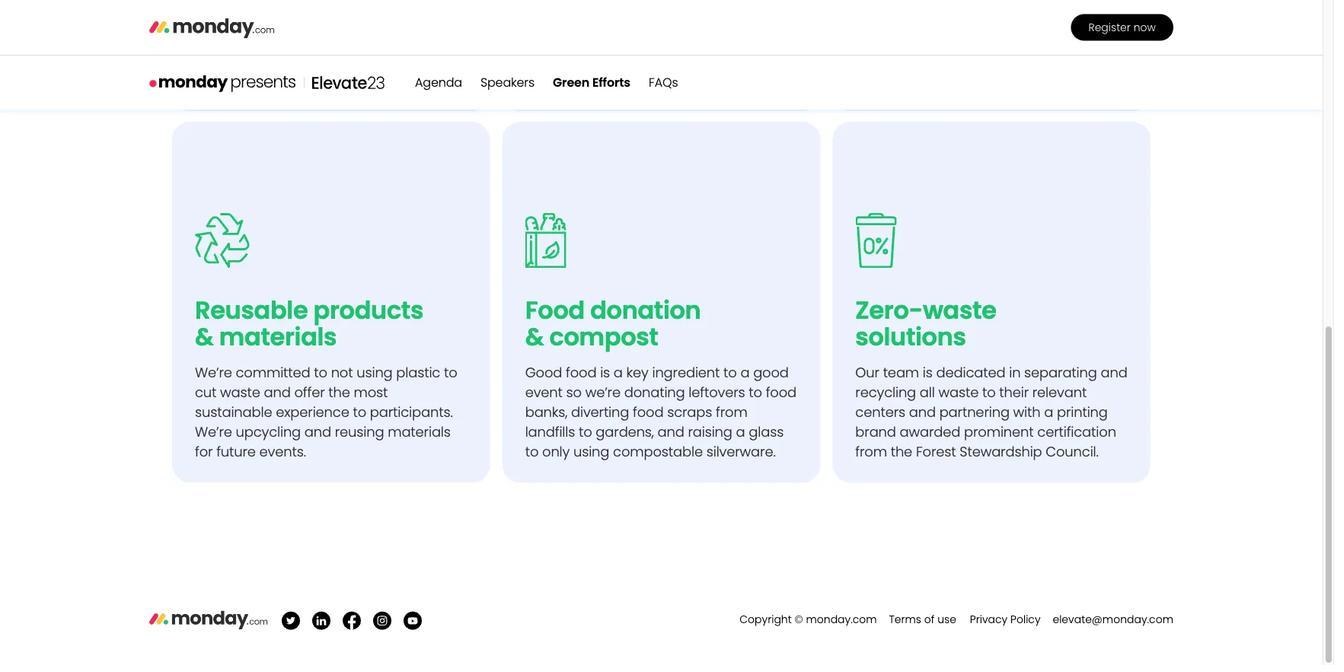 Task type: vqa. For each thing, say whether or not it's contained in the screenshot.
using in the We're committed to not using plastic to cut waste and offer the most sustainable experience to participants. We're upcycling and reusing materials for future events.
yes



Task type: describe. For each thing, give the bounding box(es) containing it.
monday.com's
[[331, 11, 430, 30]]

green efforts
[[553, 74, 630, 91]]

and inside working with south pole/climeet, we're keeping track of our monday.com's carbon footprint for events around the globe — across travel, catering, waste, and more.
[[195, 70, 222, 90]]

team
[[883, 363, 919, 382]]

trees
[[955, 0, 988, 10]]

the inside working with south pole/climeet, we're keeping track of our monday.com's carbon footprint for events around the globe — across travel, catering, waste, and more.
[[429, 31, 451, 50]]

brazil's
[[1007, 11, 1050, 30]]

incredible
[[882, 50, 948, 70]]

for inside once we understand our carbon footprint, it's time to get offsetting. by registering for elevate, you'll help us choose between 3 initiatives to help offset our mark on earth.
[[600, 31, 617, 50]]

elevate@monday.com link
[[1053, 613, 1173, 628]]

keeping
[[195, 11, 248, 30]]

brand
[[855, 423, 896, 442]]

to down offsetting.
[[717, 50, 731, 70]]

carbon inside working with south pole/climeet, we're keeping track of our monday.com's carbon footprint for events around the globe — across travel, catering, waste, and more.
[[195, 31, 243, 50]]

our
[[855, 363, 879, 382]]

we
[[565, 0, 584, 10]]

on
[[630, 70, 647, 90]]

solutions
[[855, 320, 966, 354]]

once
[[525, 0, 561, 10]]

it's
[[588, 11, 605, 30]]

1 horizontal spatial our
[[566, 70, 588, 90]]

communities
[[855, 70, 943, 90]]

our team is dedicated in separating and recycling all waste to their relevant centers and partnering with a printing brand awarded prominent certification from the forest stewardship council.
[[855, 363, 1127, 462]]

council.
[[1046, 443, 1099, 462]]

terms of use link
[[889, 613, 956, 628]]

elevate23 image
[[312, 76, 385, 89]]

offsetting.
[[685, 11, 750, 30]]

the inside our team is dedicated in separating and recycling all waste to their relevant centers and partnering with a printing brand awarded prominent certification from the forest stewardship council.
[[891, 443, 912, 462]]

to left not
[[314, 363, 327, 382]]

plastic
[[396, 363, 440, 382]]

key
[[626, 363, 649, 382]]

and up printing
[[1101, 363, 1127, 382]]

privacy policy
[[970, 613, 1041, 628]]

donation
[[590, 294, 701, 328]]

and down the experience in the bottom left of the page
[[304, 423, 331, 442]]

all
[[920, 383, 935, 402]]

agenda
[[415, 74, 462, 91]]

between
[[578, 50, 637, 70]]

printing
[[1057, 403, 1108, 422]]

banks,
[[525, 403, 567, 422]]

to left the 70%
[[944, 11, 958, 30]]

events.
[[259, 443, 306, 462]]

copyright © monday.com
[[740, 613, 880, 628]]

mark
[[592, 70, 626, 90]]

to inside our team is dedicated in separating and recycling all waste to their relevant centers and partnering with a printing brand awarded prominent certification from the forest stewardship council.
[[982, 383, 996, 402]]

glass
[[749, 423, 784, 442]]

speakers
[[480, 74, 535, 91]]

catering,
[[343, 50, 402, 70]]

to down good
[[749, 383, 762, 402]]

with inside our team is dedicated in separating and recycling all waste to their relevant centers and partnering with a printing brand awarded prominent certification from the forest stewardship council.
[[1013, 403, 1041, 422]]

event
[[525, 383, 563, 402]]

scraps
[[667, 403, 712, 422]]

—
[[237, 50, 248, 70]]

earth.
[[650, 70, 688, 90]]

green
[[553, 74, 590, 91]]

1 vertical spatial in
[[947, 70, 958, 90]]

products
[[313, 294, 423, 328]]

faqs
[[649, 74, 678, 91]]

carbon inside once we understand our carbon footprint, it's time to get offsetting. by registering for elevate, you'll help us choose between 3 initiatives to help offset our mark on earth.
[[695, 0, 743, 10]]

& for reusable
[[195, 320, 214, 354]]

to down home
[[934, 31, 947, 50]]

brazil's
[[1007, 0, 1050, 10]]

pole/climeet,
[[325, 0, 412, 10]]

working
[[195, 0, 248, 10]]

using inside the good food is a key ingredient to a good event so we're donating leftovers to food banks, diverting food scraps from landfills to gardens, and raising a glass to only using compostable silverware.
[[573, 443, 609, 462]]

leftovers
[[689, 383, 745, 402]]

events
[[329, 31, 373, 50]]

recycling
[[855, 383, 916, 402]]

gardens,
[[596, 423, 654, 442]]

waste inside zero-waste solutions
[[923, 294, 996, 328]]

dedicated
[[936, 363, 1006, 382]]

reusable
[[195, 294, 308, 328]]

1 horizontal spatial in
[[992, 0, 1003, 10]]

atlantic
[[1054, 0, 1104, 10]]

we're inside working with south pole/climeet, we're keeping track of our monday.com's carbon footprint for events around the globe — across travel, catering, waste, and more.
[[416, 0, 451, 10]]

forest,
[[855, 11, 898, 30]]

travel,
[[300, 50, 340, 70]]

0 horizontal spatial food
[[566, 363, 597, 382]]

once we understand our carbon footprint, it's time to get offsetting. by registering for elevate, you'll help us choose between 3 initiatives to help offset our mark on earth.
[[525, 0, 769, 90]]

good food is a key ingredient to a good event so we're donating leftovers to food banks, diverting food scraps from landfills to gardens, and raising a glass to only using compostable silverware.
[[525, 363, 797, 462]]

terms of use
[[889, 613, 956, 628]]

food donation & compost
[[525, 294, 712, 354]]

0 horizontal spatial this
[[855, 50, 879, 70]]

speakers link
[[480, 74, 535, 91]]

time
[[608, 11, 638, 30]]

footprint
[[247, 31, 304, 50]]

our inside working with south pole/climeet, we're keeping track of our monday.com's carbon footprint for events around the globe — across travel, catering, waste, and more.
[[305, 11, 327, 30]]

most
[[354, 383, 388, 402]]

register now
[[1088, 20, 1156, 35]]

faqs link
[[649, 74, 678, 91]]

elevate@monday.com
[[1053, 613, 1173, 628]]

is for waste
[[923, 363, 933, 382]]

2 horizontal spatial food
[[766, 383, 797, 402]]

for inside working with south pole/climeet, we're keeping track of our monday.com's carbon footprint for events around the globe — across travel, catering, waste, and more.
[[307, 31, 325, 50]]

silverware.
[[706, 443, 776, 462]]

from inside our team is dedicated in separating and recycling all waste to their relevant centers and partnering with a printing brand awarded prominent certification from the forest stewardship council.
[[855, 443, 887, 462]]

monday.com
[[806, 613, 877, 628]]

a left key
[[614, 363, 623, 382]]

we're inside the good food is a key ingredient to a good event so we're donating leftovers to food banks, diverting food scraps from landfills to gardens, and raising a glass to only using compostable silverware.
[[585, 383, 621, 402]]



Task type: locate. For each thing, give the bounding box(es) containing it.
we're up 'cut'
[[195, 363, 232, 382]]

in down ecosystem
[[947, 70, 958, 90]]

compostable
[[613, 443, 703, 462]]

from inside the good food is a key ingredient to a good event so we're donating leftovers to food banks, diverting food scraps from landfills to gardens, and raising a glass to only using compostable silverware.
[[716, 403, 747, 422]]

good
[[525, 363, 562, 382]]

zero-waste solutions
[[855, 294, 1008, 354]]

1 vertical spatial from
[[855, 443, 887, 462]]

not
[[331, 363, 353, 382]]

protect
[[983, 31, 1032, 50]]

ecosystem
[[951, 50, 1025, 70]]

this
[[855, 50, 879, 70], [962, 70, 985, 90]]

©
[[795, 613, 803, 628]]

1 vertical spatial materials
[[388, 423, 451, 442]]

and up compostable
[[658, 423, 684, 442]]

0 horizontal spatial our
[[305, 11, 327, 30]]

1 horizontal spatial of
[[924, 613, 935, 628]]

us
[[744, 31, 759, 50]]

future
[[216, 443, 256, 462]]

2 is from the left
[[923, 363, 933, 382]]

help inside 'we're planting trees in brazil's atlantic forest, home to 70% of brazil's population, to help protect and restore this incredible ecosystem and the communities in this region.'
[[951, 31, 980, 50]]

3
[[640, 50, 648, 70]]

the down restore
[[1059, 50, 1080, 70]]

materials up committed
[[219, 320, 337, 354]]

zero-
[[855, 294, 923, 328]]

a inside our team is dedicated in separating and recycling all waste to their relevant centers and partnering with a printing brand awarded prominent certification from the forest stewardship council.
[[1044, 403, 1053, 422]]

diverting
[[571, 403, 629, 422]]

with down their at the right bottom of page
[[1013, 403, 1041, 422]]

1 is from the left
[[600, 363, 610, 382]]

1 vertical spatial using
[[573, 443, 609, 462]]

2 vertical spatial we're
[[195, 423, 232, 442]]

&
[[195, 320, 214, 354], [525, 320, 544, 354]]

our down south
[[305, 11, 327, 30]]

to up elevate,
[[642, 11, 655, 30]]

0 vertical spatial with
[[252, 0, 279, 10]]

we're for we're planting trees in brazil's atlantic forest, home to 70% of brazil's population, to help protect and restore this incredible ecosystem and the communities in this region.
[[855, 0, 893, 10]]

to
[[642, 11, 655, 30], [944, 11, 958, 30], [934, 31, 947, 50], [717, 50, 731, 70], [314, 363, 327, 382], [444, 363, 457, 382], [723, 363, 737, 382], [749, 383, 762, 402], [982, 383, 996, 402], [353, 403, 366, 422], [579, 423, 592, 442], [525, 443, 539, 462]]

materials down participants.
[[388, 423, 451, 442]]

1 horizontal spatial from
[[855, 443, 887, 462]]

in inside our team is dedicated in separating and recycling all waste to their relevant centers and partnering with a printing brand awarded prominent certification from the forest stewardship council.
[[1009, 363, 1021, 382]]

we're planting trees in brazil's atlantic forest, home to 70% of brazil's population, to help protect and restore this incredible ecosystem and the communities in this region.
[[855, 0, 1113, 90]]

offer
[[294, 383, 325, 402]]

0 vertical spatial we're
[[855, 0, 893, 10]]

initiatives
[[652, 50, 714, 70]]

awarded
[[900, 423, 960, 442]]

using up most
[[357, 363, 393, 382]]

help down us
[[734, 50, 763, 70]]

0 vertical spatial materials
[[219, 320, 337, 354]]

1 horizontal spatial we're
[[585, 383, 621, 402]]

carbon up offsetting.
[[695, 0, 743, 10]]

1 horizontal spatial &
[[525, 320, 544, 354]]

2 horizontal spatial our
[[669, 0, 691, 10]]

1 vertical spatial with
[[1013, 403, 1041, 422]]

we're up forest,
[[855, 0, 893, 10]]

agenda link
[[415, 74, 462, 91]]

region.
[[989, 70, 1034, 90]]

separating
[[1024, 363, 1097, 382]]

more.
[[225, 70, 263, 90]]

is
[[600, 363, 610, 382], [923, 363, 933, 382]]

help down offsetting.
[[711, 31, 740, 50]]

to down diverting at the left of page
[[579, 423, 592, 442]]

1 horizontal spatial with
[[1013, 403, 1041, 422]]

1 horizontal spatial for
[[307, 31, 325, 50]]

waste,
[[405, 50, 448, 70]]

waste up sustainable
[[220, 383, 260, 402]]

2 vertical spatial in
[[1009, 363, 1021, 382]]

0 horizontal spatial from
[[716, 403, 747, 422]]

the inside 'we're planting trees in brazil's atlantic forest, home to 70% of brazil's population, to help protect and restore this incredible ecosystem and the communities in this region.'
[[1059, 50, 1080, 70]]

0 horizontal spatial with
[[252, 0, 279, 10]]

we're down sustainable
[[195, 423, 232, 442]]

0 horizontal spatial is
[[600, 363, 610, 382]]

in up their at the right bottom of page
[[1009, 363, 1021, 382]]

we're committed to not using plastic to cut waste and offer the most sustainable experience to participants. we're upcycling and reusing materials for future events.
[[195, 363, 457, 462]]

a
[[614, 363, 623, 382], [740, 363, 750, 382], [1044, 403, 1053, 422], [736, 423, 745, 442]]

partnering
[[939, 403, 1010, 422]]

choose
[[525, 50, 575, 70]]

we're inside 'we're planting trees in brazil's atlantic forest, home to 70% of brazil's population, to help protect and restore this incredible ecosystem and the communities in this region.'
[[855, 0, 893, 10]]

a left good
[[740, 363, 750, 382]]

use
[[938, 613, 956, 628]]

copyright
[[740, 613, 792, 628]]

our left mark
[[566, 70, 588, 90]]

& for food
[[525, 320, 544, 354]]

experience
[[276, 403, 349, 422]]

and down "brazil's"
[[1036, 31, 1063, 50]]

working with south pole/climeet, we're keeping track of our monday.com's carbon footprint for events around the globe — across travel, catering, waste, and more.
[[195, 0, 451, 90]]

across
[[252, 50, 297, 70]]

0 horizontal spatial carbon
[[195, 31, 243, 50]]

to up the reusing
[[353, 403, 366, 422]]

the up waste,
[[429, 31, 451, 50]]

donating
[[624, 383, 685, 402]]

planting
[[896, 0, 951, 10]]

and up region.
[[1028, 50, 1055, 70]]

1 horizontal spatial this
[[962, 70, 985, 90]]

efforts
[[592, 74, 630, 91]]

south
[[283, 0, 321, 10]]

vod logo image
[[149, 74, 296, 93]]

for up between
[[600, 31, 617, 50]]

using inside we're committed to not using plastic to cut waste and offer the most sustainable experience to participants. we're upcycling and reusing materials for future events.
[[357, 363, 393, 382]]

2 horizontal spatial of
[[990, 11, 1003, 30]]

with inside working with south pole/climeet, we're keeping track of our monday.com's carbon footprint for events around the globe — across travel, catering, waste, and more.
[[252, 0, 279, 10]]

carbon down the keeping
[[195, 31, 243, 50]]

1 horizontal spatial is
[[923, 363, 933, 382]]

of left the use
[[924, 613, 935, 628]]

we're for we're committed to not using plastic to cut waste and offer the most sustainable experience to participants. we're upcycling and reusing materials for future events.
[[195, 363, 232, 382]]

0 horizontal spatial &
[[195, 320, 214, 354]]

from down brand
[[855, 443, 887, 462]]

0 vertical spatial in
[[992, 0, 1003, 10]]

prominent
[[964, 423, 1034, 442]]

to up leftovers
[[723, 363, 737, 382]]

1 vertical spatial this
[[962, 70, 985, 90]]

1 vertical spatial carbon
[[195, 31, 243, 50]]

1 horizontal spatial carbon
[[695, 0, 743, 10]]

the down not
[[328, 383, 350, 402]]

population,
[[855, 31, 930, 50]]

this down ecosystem
[[962, 70, 985, 90]]

certification
[[1037, 423, 1116, 442]]

track
[[252, 11, 285, 30]]

materials inside the reusable products & materials
[[219, 320, 337, 354]]

for inside we're committed to not using plastic to cut waste and offer the most sustainable experience to participants. we're upcycling and reusing materials for future events.
[[195, 443, 213, 462]]

ingredient
[[652, 363, 720, 382]]

upcycling
[[236, 423, 301, 442]]

0 vertical spatial we're
[[416, 0, 451, 10]]

is left key
[[600, 363, 610, 382]]

2 horizontal spatial in
[[1009, 363, 1021, 382]]

a down relevant
[[1044, 403, 1053, 422]]

0 horizontal spatial using
[[357, 363, 393, 382]]

with up track
[[252, 0, 279, 10]]

waste inside we're committed to not using plastic to cut waste and offer the most sustainable experience to participants. we're upcycling and reusing materials for future events.
[[220, 383, 260, 402]]

1 & from the left
[[195, 320, 214, 354]]

food down good
[[766, 383, 797, 402]]

is up all on the bottom
[[923, 363, 933, 382]]

materials inside we're committed to not using plastic to cut waste and offer the most sustainable experience to participants. we're upcycling and reusing materials for future events.
[[388, 423, 451, 442]]

0 horizontal spatial in
[[947, 70, 958, 90]]

we're up diverting at the left of page
[[585, 383, 621, 402]]

footprint,
[[525, 11, 584, 30]]

is inside the good food is a key ingredient to a good event so we're donating leftovers to food banks, diverting food scraps from landfills to gardens, and raising a glass to only using compostable silverware.
[[600, 363, 610, 382]]

for up "travel,"
[[307, 31, 325, 50]]

committed
[[236, 363, 310, 382]]

and down committed
[[264, 383, 291, 402]]

& inside the 'food donation & compost'
[[525, 320, 544, 354]]

landfills
[[525, 423, 575, 442]]

is for donation
[[600, 363, 610, 382]]

globe
[[195, 50, 233, 70]]

good
[[753, 363, 789, 382]]

0 horizontal spatial we're
[[416, 0, 451, 10]]

home
[[901, 11, 941, 30]]

1 horizontal spatial food
[[633, 403, 664, 422]]

0 horizontal spatial of
[[289, 11, 302, 30]]

reusing
[[335, 423, 384, 442]]

1 vertical spatial we're
[[585, 383, 621, 402]]

1 vertical spatial we're
[[195, 363, 232, 382]]

& inside the reusable products & materials
[[195, 320, 214, 354]]

stewardship
[[960, 443, 1042, 462]]

waste up 'dedicated' at the bottom right of page
[[923, 294, 996, 328]]

help
[[711, 31, 740, 50], [951, 31, 980, 50], [734, 50, 763, 70]]

now
[[1134, 20, 1156, 35]]

in
[[992, 0, 1003, 10], [947, 70, 958, 90], [1009, 363, 1021, 382]]

privacy
[[970, 613, 1008, 628]]

around
[[377, 31, 425, 50]]

0 vertical spatial using
[[357, 363, 393, 382]]

waste inside our team is dedicated in separating and recycling all waste to their relevant centers and partnering with a printing brand awarded prominent certification from the forest stewardship council.
[[938, 383, 979, 402]]

to left only
[[525, 443, 539, 462]]

reusable products & materials
[[195, 294, 435, 354]]

this down population,
[[855, 50, 879, 70]]

we're up around
[[416, 0, 451, 10]]

to right the plastic
[[444, 363, 457, 382]]

of inside 'we're planting trees in brazil's atlantic forest, home to 70% of brazil's population, to help protect and restore this incredible ecosystem and the communities in this region.'
[[990, 11, 1003, 30]]

and inside the good food is a key ingredient to a good event so we're donating leftovers to food banks, diverting food scraps from landfills to gardens, and raising a glass to only using compostable silverware.
[[658, 423, 684, 442]]

0 horizontal spatial for
[[195, 443, 213, 462]]

of inside working with south pole/climeet, we're keeping track of our monday.com's carbon footprint for events around the globe — across travel, catering, waste, and more.
[[289, 11, 302, 30]]

0 vertical spatial carbon
[[695, 0, 743, 10]]

the down brand
[[891, 443, 912, 462]]

and down globe
[[195, 70, 222, 90]]

of down south
[[289, 11, 302, 30]]

offset
[[525, 70, 562, 90]]

register
[[1088, 20, 1131, 35]]

& up good
[[525, 320, 544, 354]]

using right only
[[573, 443, 609, 462]]

1 horizontal spatial using
[[573, 443, 609, 462]]

food down donating
[[633, 403, 664, 422]]

help down the 70%
[[951, 31, 980, 50]]

food up so
[[566, 363, 597, 382]]

0 vertical spatial this
[[855, 50, 879, 70]]

from down leftovers
[[716, 403, 747, 422]]

forest
[[916, 443, 956, 462]]

waste down 'dedicated' at the bottom right of page
[[938, 383, 979, 402]]

a up silverware.
[[736, 423, 745, 442]]

to up partnering
[[982, 383, 996, 402]]

food
[[525, 294, 585, 328]]

of up protect
[[990, 11, 1003, 30]]

0 vertical spatial from
[[716, 403, 747, 422]]

& up 'cut'
[[195, 320, 214, 354]]

sustainable
[[195, 403, 272, 422]]

0 horizontal spatial materials
[[219, 320, 337, 354]]

of
[[289, 11, 302, 30], [990, 11, 1003, 30], [924, 613, 935, 628]]

get
[[659, 11, 681, 30]]

raising
[[688, 423, 732, 442]]

is inside our team is dedicated in separating and recycling all waste to their relevant centers and partnering with a printing brand awarded prominent certification from the forest stewardship council.
[[923, 363, 933, 382]]

and down all on the bottom
[[909, 403, 936, 422]]

by
[[754, 11, 769, 30]]

in right trees
[[992, 0, 1003, 10]]

1 horizontal spatial materials
[[388, 423, 451, 442]]

2 horizontal spatial for
[[600, 31, 617, 50]]

2 & from the left
[[525, 320, 544, 354]]

for left future
[[195, 443, 213, 462]]

the inside we're committed to not using plastic to cut waste and offer the most sustainable experience to participants. we're upcycling and reusing materials for future events.
[[328, 383, 350, 402]]

70%
[[961, 11, 987, 30]]

our up get
[[669, 0, 691, 10]]

green efforts link
[[553, 74, 630, 91]]

participants.
[[370, 403, 453, 422]]



